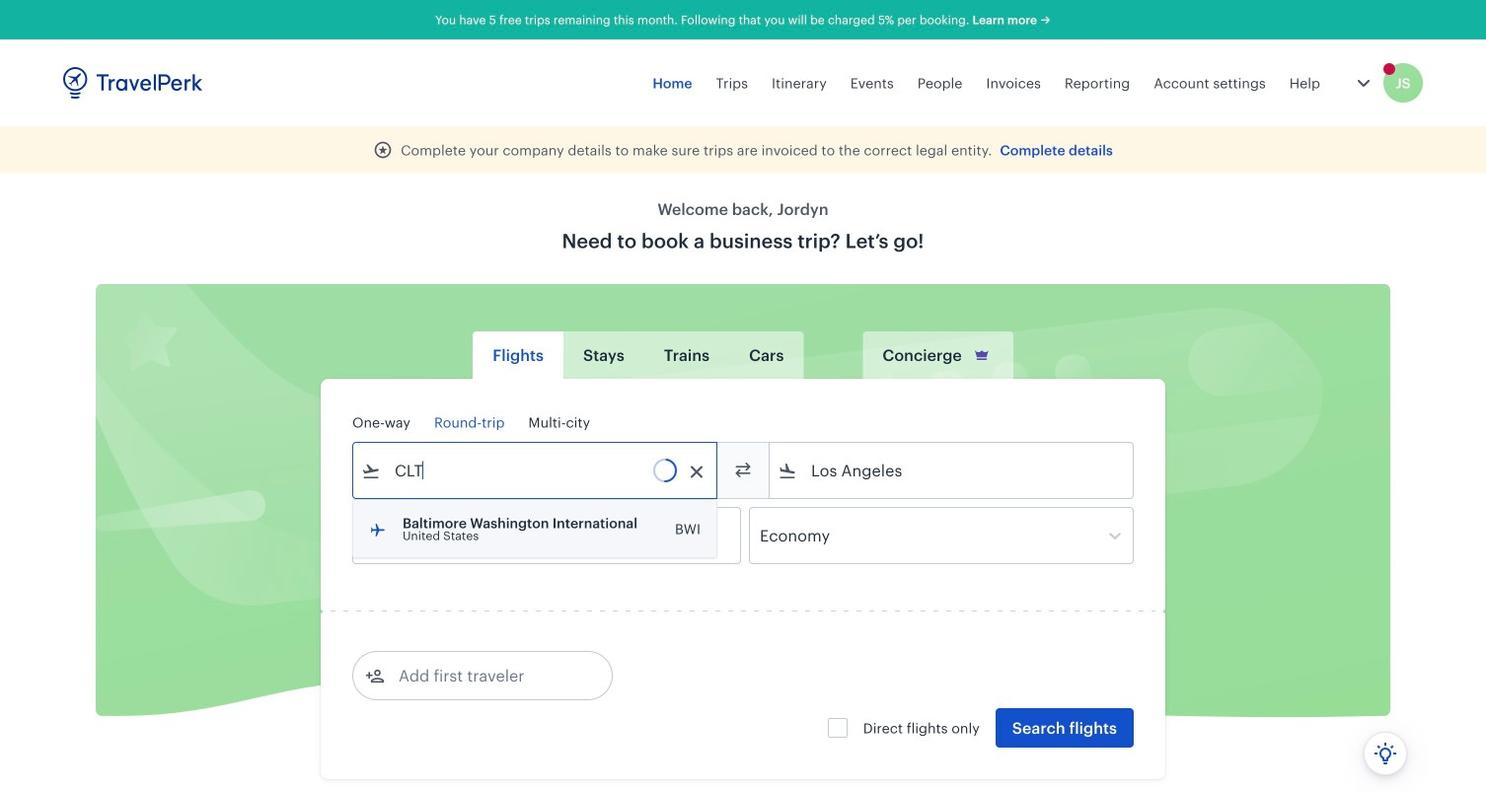 Task type: locate. For each thing, give the bounding box(es) containing it.
From search field
[[381, 455, 691, 487]]

To search field
[[797, 455, 1107, 487]]

Return text field
[[498, 508, 601, 564]]



Task type: describe. For each thing, give the bounding box(es) containing it.
Add first traveler search field
[[385, 660, 590, 692]]

Depart text field
[[381, 508, 484, 564]]



